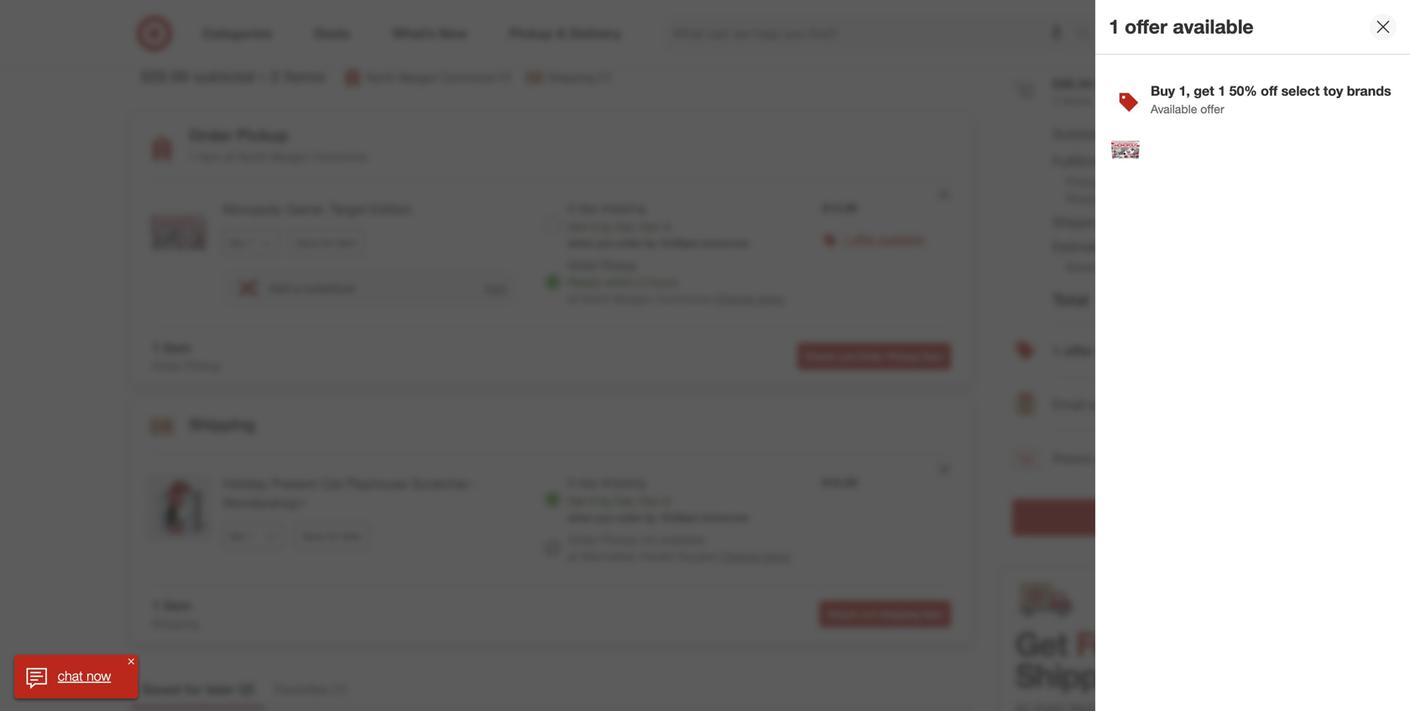 Task type: describe. For each thing, give the bounding box(es) containing it.
check out shipping item
[[827, 608, 944, 620]]

day for monopoly game: target edition
[[579, 201, 598, 215]]

now
[[87, 668, 111, 684]]

order pickup not available at manhattan herald square change store
[[568, 532, 790, 564]]

chat now button
[[14, 655, 138, 699]]

shipping for holiday present cat playhouse scratcher - wondershop™
[[601, 475, 646, 490]]

1 horizontal spatial north
[[366, 70, 396, 85]]

0 vertical spatial items
[[284, 67, 326, 86]]

check for holiday present cat playhouse scratcher - wondershop™
[[827, 608, 858, 620]]

2- for monopoly game: target edition
[[568, 201, 579, 215]]

square
[[678, 549, 716, 564]]

2-day shipping get it by sat, dec 9 when you order by 12:00pm tomorrow for monopoly game: target edition
[[568, 201, 749, 249]]

summary
[[1070, 34, 1157, 58]]

order for order pickup not available at manhattan herald square change store
[[568, 532, 598, 547]]

wondershop™
[[222, 495, 306, 511]]

pickup for within
[[601, 258, 637, 273]]

offer down total
[[1064, 343, 1094, 359]]

holiday present cat playhouse scratcher - wondershop™
[[222, 476, 479, 511]]

✕ button
[[125, 655, 138, 668]]

within
[[605, 275, 636, 289]]

get free shipping on hundreds of thousands of items* with target redcard. apply now for a credit or debit redcard. *some restrictions apply. image
[[999, 566, 1291, 711]]

hours
[[649, 275, 678, 289]]

2 inside the order pickup ready within 2 hours at north bergen commons change store
[[639, 275, 645, 289]]

store inside the order pickup ready within 2 hours at north bergen commons change store
[[758, 291, 785, 306]]

2 ) from the left
[[343, 681, 347, 697]]

ready
[[568, 275, 601, 289]]

store inside order pickup not available at manhattan herald square change store
[[764, 549, 790, 564]]

1 ( from the left
[[239, 681, 243, 697]]

later for cat
[[342, 530, 362, 542]]

buy 1, get 1 50% off select toy brands button
[[1151, 83, 1392, 99]]

0 vertical spatial 1 offer available button
[[843, 231, 925, 248]]

2 vertical spatial later
[[206, 681, 235, 697]]

chat
[[58, 668, 83, 684]]

save for later button for cat
[[295, 523, 369, 550]]

pickup for available
[[601, 532, 637, 547]]

item inside check out order pickup item button
[[923, 350, 944, 363]]

favorites
[[274, 681, 328, 697]]

$29.99
[[141, 67, 189, 86]]

check for monopoly game: target edition
[[805, 350, 836, 363]]

check out order pickup item button
[[798, 343, 951, 370]]

favorites ( 1 )
[[274, 681, 347, 697]]

order inside check out order pickup item button
[[857, 350, 884, 363]]

it for monopoly game: target edition
[[590, 219, 596, 234]]

not
[[640, 532, 657, 547]]

saved for later ( 2 )
[[142, 681, 254, 697]]

$29.99 subtotal
[[141, 67, 255, 86]]

$15.00
[[823, 475, 858, 490]]

shipping (1)
[[548, 70, 611, 85]]

offer inside cart item ready to fulfill group
[[852, 232, 876, 247]]

search
[[1069, 27, 1109, 43]]

day for holiday present cat playhouse scratcher - wondershop™
[[579, 475, 598, 490]]

order inside '1 item order pickup'
[[152, 358, 182, 373]]

$38.34
[[1053, 75, 1093, 92]]

1 inside '1 item order pickup'
[[152, 340, 159, 356]]

shipping for monopoly game: target edition
[[601, 201, 646, 215]]

save for game:
[[297, 236, 319, 249]]

add for add
[[485, 281, 507, 296]]

on
[[1103, 260, 1117, 274]]

fulfillment
[[1053, 153, 1114, 169]]

out for holiday present cat playhouse scratcher - wondershop™
[[861, 608, 876, 620]]

later for target
[[337, 236, 356, 249]]

commons inside the order pickup ready within 2 hours at north bergen commons change store
[[656, 291, 710, 306]]

2 left favorites on the left bottom
[[243, 681, 250, 697]]

code
[[1096, 450, 1127, 467]]

shipping inside button
[[879, 608, 920, 620]]

offer right search
[[1125, 15, 1168, 38]]

order for monopoly game: target edition
[[617, 237, 642, 249]]

2 vertical spatial for
[[185, 681, 202, 697]]

pickup for shipping
[[1066, 174, 1102, 189]]

north bergen commons (1)
[[366, 70, 511, 85]]

1 (1) from the left
[[498, 70, 511, 85]]

available inside order pickup not available at manhattan herald square change store
[[660, 532, 706, 547]]

commons inside order pickup 1 item at north bergen commons
[[313, 150, 367, 164]]

add a substitute
[[269, 281, 355, 295]]

order for order pickup 1 item at north bergen commons
[[189, 125, 232, 145]]

monopoly game: target edition link
[[222, 200, 517, 219]]

list containing north bergen commons (1)
[[342, 67, 611, 88]]

1 item order pickup
[[152, 340, 221, 373]]

pickup inside button
[[887, 350, 920, 363]]

monopoly game: target edition image inside 1 offer available dialog
[[1109, 133, 1143, 167]]

subtotal
[[193, 67, 255, 86]]

cart
[[141, 28, 192, 58]]

toy
[[1324, 83, 1344, 99]]

fulfillment pickup shipping shipping tax estimated taxes based on
[[1053, 153, 1149, 274]]

email
[[1053, 396, 1086, 413]]

item inside 1 item shipping
[[163, 597, 191, 614]]

save for later for target
[[297, 236, 356, 249]]

for for cat
[[327, 530, 339, 542]]

when for holiday present cat playhouse scratcher - wondershop™
[[568, 511, 594, 524]]

select
[[1282, 83, 1320, 99]]

get for monopoly game: target edition
[[568, 219, 587, 234]]

items inside $38.34 total 2 items
[[1063, 93, 1091, 108]]

substitute
[[304, 281, 355, 295]]

items)
[[1120, 127, 1152, 142]]

by up within
[[600, 219, 612, 234]]

change store button for at manhattan herald square
[[720, 548, 790, 565]]

not available radio
[[544, 540, 561, 557]]

change inside order pickup not available at manhattan herald square change store
[[720, 549, 761, 564]]

order summary
[[1013, 34, 1157, 58]]

email a gift message
[[1053, 396, 1178, 413]]

dec for monopoly game: target edition
[[639, 219, 661, 234]]

cat
[[321, 476, 342, 492]]

2 inside $38.34 total 2 items
[[1053, 93, 1059, 108]]

at for order pickup not available at manhattan herald square change store
[[568, 549, 578, 564]]

buy
[[1151, 83, 1175, 99]]

chat now dialog
[[14, 655, 138, 699]]

promo
[[1053, 450, 1092, 467]]

0 horizontal spatial monopoly game: target edition image
[[145, 200, 212, 267]]

herald
[[641, 549, 675, 564]]

$14.99
[[823, 201, 858, 215]]

scratcher
[[412, 476, 470, 492]]

estimated
[[1053, 238, 1113, 255]]

promo code
[[1053, 450, 1127, 467]]

available
[[1151, 101, 1198, 116]]

gift
[[1100, 396, 1120, 413]]



Task type: locate. For each thing, give the bounding box(es) containing it.
get
[[568, 219, 587, 234], [568, 494, 587, 508]]

1 offer available up gift
[[1053, 343, 1154, 359]]

1 inside buy 1, get 1 50% off select toy brands available offer
[[1218, 83, 1226, 99]]

based
[[1066, 260, 1100, 274]]

0 vertical spatial north
[[366, 70, 396, 85]]

2 ( from the left
[[332, 681, 336, 697]]

0 horizontal spatial a
[[294, 281, 300, 295]]

2 items
[[271, 67, 326, 86]]

0 vertical spatial out
[[839, 350, 854, 363]]

0 vertical spatial save
[[297, 236, 319, 249]]

it up manhattan in the left bottom of the page
[[590, 494, 596, 508]]

shipping
[[548, 70, 595, 85], [1066, 191, 1113, 206], [1053, 214, 1106, 231], [189, 415, 255, 434], [152, 616, 199, 631]]

monopoly game: target edition image
[[1109, 133, 1143, 167], [145, 200, 212, 267]]

store
[[758, 291, 785, 306], [764, 549, 790, 564]]

sat, up within
[[616, 219, 636, 234]]

1 vertical spatial when
[[568, 511, 594, 524]]

holiday present cat playhouse scratcher - wondershop™ link
[[222, 474, 517, 513]]

( left favorites on the left bottom
[[239, 681, 243, 697]]

0 vertical spatial cart item ready to fulfill group
[[132, 180, 971, 328]]

0 vertical spatial change store button
[[714, 291, 785, 307]]

order up within
[[617, 237, 642, 249]]

-
[[474, 476, 479, 492]]

2- for holiday present cat playhouse scratcher - wondershop™
[[568, 475, 579, 490]]

( right favorites on the left bottom
[[332, 681, 336, 697]]

tomorrow
[[702, 237, 749, 249], [702, 511, 749, 524]]

1 vertical spatial monopoly game: target edition image
[[145, 200, 212, 267]]

0 horizontal spatial bergen
[[271, 150, 310, 164]]

monopoly game: target edition image right subtotal
[[1109, 133, 1143, 167]]

2-day shipping get it by sat, dec 9 when you order by 12:00pm tomorrow up hours
[[568, 201, 749, 249]]

1 add from the left
[[269, 281, 291, 295]]

1 vertical spatial items
[[1063, 93, 1091, 108]]

items up order pickup 1 item at north bergen commons
[[284, 67, 326, 86]]

1 offer available inside 1 offer available button
[[1053, 343, 1154, 359]]

0 horizontal spatial items
[[284, 67, 326, 86]]

2 vertical spatial 1 offer available
[[1053, 343, 1154, 359]]

total
[[1053, 290, 1089, 309]]

0 horizontal spatial add
[[269, 281, 291, 295]]

a left gift
[[1089, 396, 1097, 413]]

available
[[1173, 15, 1254, 38], [880, 232, 925, 247], [1097, 343, 1154, 359], [660, 532, 706, 547]]

2 tomorrow from the top
[[702, 511, 749, 524]]

1 vertical spatial out
[[861, 608, 876, 620]]

0 horizontal spatial 1 offer available button
[[843, 231, 925, 248]]

1 vertical spatial it
[[590, 494, 596, 508]]

1 vertical spatial commons
[[313, 150, 367, 164]]

for for target
[[322, 236, 334, 249]]

2-day shipping get it by sat, dec 9 when you order by 12:00pm tomorrow for holiday present cat playhouse scratcher - wondershop™
[[568, 475, 749, 524]]

dec
[[639, 219, 661, 234], [639, 494, 661, 508]]

1 tomorrow from the top
[[702, 237, 749, 249]]

1 it from the top
[[590, 219, 596, 234]]

pickup inside order pickup 1 item at north bergen commons
[[237, 125, 289, 145]]

save down game:
[[297, 236, 319, 249]]

0 vertical spatial it
[[590, 219, 596, 234]]

2 vertical spatial north
[[581, 291, 611, 306]]

None radio
[[544, 491, 561, 508]]

2 2-day shipping get it by sat, dec 9 when you order by 12:00pm tomorrow from the top
[[568, 475, 749, 524]]

0 horizontal spatial )
[[250, 681, 254, 697]]

9 for monopoly game: target edition
[[664, 219, 670, 234]]

order for order summary
[[1013, 34, 1065, 58]]

1 horizontal spatial out
[[861, 608, 876, 620]]

north
[[366, 70, 396, 85], [238, 150, 268, 164], [581, 291, 611, 306]]

(2
[[1107, 127, 1117, 142]]

check out shipping item button
[[820, 601, 951, 627]]

2 day from the top
[[579, 475, 598, 490]]

1 inside cart item ready to fulfill group
[[843, 232, 849, 247]]

out for monopoly game: target edition
[[839, 350, 854, 363]]

1 2-day shipping get it by sat, dec 9 when you order by 12:00pm tomorrow from the top
[[568, 201, 749, 249]]

9 for holiday present cat playhouse scratcher - wondershop™
[[664, 494, 670, 508]]

you for holiday present cat playhouse scratcher - wondershop™
[[597, 511, 614, 524]]

0 vertical spatial 1 offer available
[[1109, 15, 1254, 38]]

add inside button
[[485, 281, 507, 296]]

1 offer available down $14.99
[[843, 232, 925, 247]]

2
[[271, 67, 279, 86], [1053, 93, 1059, 108], [639, 275, 645, 289], [243, 681, 250, 697]]

save for later
[[297, 236, 356, 249], [302, 530, 362, 542]]

1 horizontal spatial (1)
[[598, 70, 611, 85]]

bergen inside order pickup 1 item at north bergen commons
[[271, 150, 310, 164]]

✕
[[128, 656, 134, 667]]

total
[[1097, 75, 1126, 92]]

for right saved
[[185, 681, 202, 697]]

pickup inside fulfillment pickup shipping shipping tax estimated taxes based on
[[1066, 174, 1102, 189]]

a left the substitute
[[294, 281, 300, 295]]

1 offer available dialog
[[1096, 0, 1411, 711]]

offer inside buy 1, get 1 50% off select toy brands available offer
[[1201, 101, 1225, 116]]

save for later button down "holiday present cat playhouse scratcher - wondershop™"
[[295, 523, 369, 550]]

dec up hours
[[639, 219, 661, 234]]

commons
[[441, 70, 495, 85], [313, 150, 367, 164], [656, 291, 710, 306]]

0 vertical spatial save for later
[[297, 236, 356, 249]]

get for holiday present cat playhouse scratcher - wondershop™
[[568, 494, 587, 508]]

it up ready
[[590, 219, 596, 234]]

12:00pm for monopoly game: target edition
[[659, 237, 700, 249]]

1 horizontal spatial )
[[343, 681, 347, 697]]

1 cart item ready to fulfill group from the top
[[132, 180, 971, 328]]

monopoly game: target edition
[[222, 201, 412, 218]]

save for later for cat
[[302, 530, 362, 542]]

0 vertical spatial 2-day shipping get it by sat, dec 9 when you order by 12:00pm tomorrow
[[568, 201, 749, 249]]

1 horizontal spatial items
[[1063, 93, 1091, 108]]

1 when from the top
[[568, 237, 594, 249]]

order up not
[[617, 511, 642, 524]]

2 dec from the top
[[639, 494, 661, 508]]

day up manhattan in the left bottom of the page
[[579, 475, 598, 490]]

1,
[[1179, 83, 1190, 99]]

1 day from the top
[[579, 201, 598, 215]]

a
[[294, 281, 300, 295], [1089, 396, 1097, 413]]

edition
[[370, 201, 412, 218]]

sat,
[[616, 219, 636, 234], [616, 494, 636, 508]]

1 vertical spatial save for later
[[302, 530, 362, 542]]

2 get from the top
[[568, 494, 587, 508]]

2 vertical spatial commons
[[656, 291, 710, 306]]

list
[[342, 67, 611, 88]]

0 vertical spatial 12:00pm
[[659, 237, 700, 249]]

at right not available radio
[[568, 549, 578, 564]]

1 2- from the top
[[568, 201, 579, 215]]

dec for holiday present cat playhouse scratcher - wondershop™
[[639, 494, 661, 508]]

1 inside 1 item shipping
[[152, 597, 159, 614]]

2 horizontal spatial north
[[581, 291, 611, 306]]

a for email
[[1089, 396, 1097, 413]]

item inside check out shipping item button
[[923, 608, 944, 620]]

$38.34 total 2 items
[[1053, 75, 1126, 108]]

day up ready
[[579, 201, 598, 215]]

1 horizontal spatial commons
[[441, 70, 495, 85]]

1 vertical spatial cart item ready to fulfill group
[[132, 454, 971, 585]]

tomorrow for holiday present cat playhouse scratcher - wondershop™
[[702, 511, 749, 524]]

1 horizontal spatial bergen
[[399, 70, 437, 85]]

order
[[617, 237, 642, 249], [617, 511, 642, 524]]

for down 'monopoly game: target edition'
[[322, 236, 334, 249]]

cart item ready to fulfill group for 1 item shipping
[[132, 454, 971, 585]]

item inside '1 item order pickup'
[[163, 340, 191, 356]]

subtotal
[[1053, 126, 1103, 142]]

it for holiday present cat playhouse scratcher - wondershop™
[[590, 494, 596, 508]]

at for order pickup 1 item at north bergen commons
[[225, 150, 235, 164]]

1 vertical spatial store
[[764, 549, 790, 564]]

1 vertical spatial save
[[302, 530, 324, 542]]

2 cart item ready to fulfill group from the top
[[132, 454, 971, 585]]

1 offer available button
[[843, 231, 925, 248], [1013, 325, 1280, 378]]

pickup for item
[[237, 125, 289, 145]]

1 you from the top
[[597, 237, 614, 249]]

when up ready
[[568, 237, 594, 249]]

2 order from the top
[[617, 511, 642, 524]]

tomorrow up square
[[702, 511, 749, 524]]

0 vertical spatial at
[[225, 150, 235, 164]]

1 vertical spatial dec
[[639, 494, 661, 508]]

1 vertical spatial change store button
[[720, 548, 790, 565]]

What can we help you find? suggestions appear below search field
[[662, 15, 1081, 52]]

0 vertical spatial you
[[597, 237, 614, 249]]

1 item shipping
[[152, 597, 199, 631]]

1 vertical spatial 2-
[[568, 475, 579, 490]]

out
[[839, 350, 854, 363], [861, 608, 876, 620]]

2 vertical spatial at
[[568, 549, 578, 564]]

0 vertical spatial order
[[617, 237, 642, 249]]

you
[[597, 237, 614, 249], [597, 511, 614, 524]]

1 offer available up 1,
[[1109, 15, 1254, 38]]

1 dec from the top
[[639, 219, 661, 234]]

1 vertical spatial bergen
[[271, 150, 310, 164]]

offer
[[1125, 15, 1168, 38], [1201, 101, 1225, 116], [852, 232, 876, 247], [1064, 343, 1094, 359]]

items
[[284, 67, 326, 86], [1063, 93, 1091, 108]]

2 left hours
[[639, 275, 645, 289]]

north down ready
[[581, 291, 611, 306]]

holiday present cat playhouse scratcher - wondershop&#8482; image
[[145, 474, 212, 541]]

2 when from the top
[[568, 511, 594, 524]]

pickup
[[237, 125, 289, 145], [1066, 174, 1102, 189], [601, 258, 637, 273], [887, 350, 920, 363], [185, 358, 221, 373], [601, 532, 637, 547]]

items down $38.34
[[1063, 93, 1091, 108]]

save for later button down 'monopoly game: target edition'
[[289, 229, 364, 256]]

search button
[[1069, 15, 1109, 55]]

add button
[[484, 280, 507, 296]]

0 vertical spatial 9
[[664, 219, 670, 234]]

12:00pm up the order pickup ready within 2 hours at north bergen commons change store
[[659, 237, 700, 249]]

2-day shipping get it by sat, dec 9 when you order by 12:00pm tomorrow up not
[[568, 475, 749, 524]]

monopoly
[[222, 201, 282, 218]]

buy 1, get 1 50% off select toy brands available offer
[[1151, 83, 1392, 116]]

12:00pm
[[659, 237, 700, 249], [659, 511, 700, 524]]

change
[[714, 291, 755, 306], [720, 549, 761, 564]]

order inside the order pickup ready within 2 hours at north bergen commons change store
[[568, 258, 598, 273]]

at inside the order pickup ready within 2 hours at north bergen commons change store
[[568, 291, 578, 306]]

1 12:00pm from the top
[[659, 237, 700, 249]]

1 horizontal spatial a
[[1089, 396, 1097, 413]]

get up ready
[[568, 219, 587, 234]]

subtotal (2 items)
[[1053, 126, 1152, 142]]

change store button
[[714, 291, 785, 307], [720, 548, 790, 565]]

get up manhattan in the left bottom of the page
[[568, 494, 587, 508]]

1 horizontal spatial add
[[485, 281, 507, 296]]

change store button for at north bergen commons
[[714, 291, 785, 307]]

0 vertical spatial bergen
[[399, 70, 437, 85]]

later down target
[[337, 236, 356, 249]]

offer down get
[[1201, 101, 1225, 116]]

12:00pm for holiday present cat playhouse scratcher - wondershop™
[[659, 511, 700, 524]]

1 horizontal spatial (
[[332, 681, 336, 697]]

when for monopoly game: target edition
[[568, 237, 594, 249]]

manhattan
[[581, 549, 637, 564]]

2 (1) from the left
[[598, 70, 611, 85]]

by up not
[[645, 511, 656, 524]]

1 offer available inside cart item ready to fulfill group
[[843, 232, 925, 247]]

sat, for holiday present cat playhouse scratcher - wondershop™
[[616, 494, 636, 508]]

0 vertical spatial 2-
[[568, 201, 579, 215]]

1 vertical spatial sat,
[[616, 494, 636, 508]]

present
[[271, 476, 317, 492]]

1 vertical spatial day
[[579, 475, 598, 490]]

0 vertical spatial dec
[[639, 219, 661, 234]]

cart item ready to fulfill group containing holiday present cat playhouse scratcher - wondershop™
[[132, 454, 971, 585]]

chat now
[[58, 668, 111, 684]]

1 vertical spatial 1 offer available button
[[1013, 325, 1280, 378]]

save for later down "holiday present cat playhouse scratcher - wondershop™"
[[302, 530, 362, 542]]

pickup inside '1 item order pickup'
[[185, 358, 221, 373]]

save down cat
[[302, 530, 324, 542]]

tomorrow for monopoly game: target edition
[[702, 237, 749, 249]]

(1)
[[498, 70, 511, 85], [598, 70, 611, 85]]

north right 2 items
[[366, 70, 396, 85]]

save for present
[[302, 530, 324, 542]]

2 vertical spatial shipping
[[879, 608, 920, 620]]

1 offer available inside 1 offer available dialog
[[1109, 15, 1254, 38]]

you for monopoly game: target edition
[[597, 237, 614, 249]]

tax
[[1110, 214, 1128, 231]]

0 vertical spatial day
[[579, 201, 598, 215]]

north inside order pickup 1 item at north bergen commons
[[238, 150, 268, 164]]

2 add from the left
[[485, 281, 507, 296]]

0 vertical spatial shipping
[[601, 201, 646, 215]]

cart item ready to fulfill group
[[132, 180, 971, 328], [132, 454, 971, 585]]

0 vertical spatial commons
[[441, 70, 495, 85]]

1 order from the top
[[617, 237, 642, 249]]

target
[[330, 201, 367, 218]]

2 horizontal spatial bergen
[[614, 291, 653, 306]]

for
[[322, 236, 334, 249], [327, 530, 339, 542], [185, 681, 202, 697]]

1 offer available button up message
[[1013, 325, 1280, 378]]

game:
[[286, 201, 326, 218]]

1 vertical spatial at
[[568, 291, 578, 306]]

2-day shipping get it by sat, dec 9 when you order by 12:00pm tomorrow
[[568, 201, 749, 249], [568, 475, 749, 524]]

2 sat, from the top
[[616, 494, 636, 508]]

0 vertical spatial check
[[805, 350, 836, 363]]

item
[[199, 150, 222, 164], [163, 340, 191, 356], [923, 350, 944, 363], [163, 597, 191, 614], [923, 608, 944, 620]]

0 vertical spatial for
[[322, 236, 334, 249]]

0 vertical spatial a
[[294, 281, 300, 295]]

2 right subtotal
[[271, 67, 279, 86]]

at inside order pickup 1 item at north bergen commons
[[225, 150, 235, 164]]

cart item ready to fulfill group containing monopoly game: target edition
[[132, 180, 971, 328]]

9 up order pickup not available at manhattan herald square change store
[[664, 494, 670, 508]]

1 vertical spatial 9
[[664, 494, 670, 508]]

1 vertical spatial order
[[617, 511, 642, 524]]

bergen inside the order pickup ready within 2 hours at north bergen commons change store
[[614, 291, 653, 306]]

order pickup ready within 2 hours at north bergen commons change store
[[568, 258, 785, 306]]

2 it from the top
[[590, 494, 596, 508]]

1 horizontal spatial 1 offer available button
[[1013, 325, 1280, 378]]

1 inside order pickup 1 item at north bergen commons
[[189, 150, 195, 164]]

1 vertical spatial get
[[568, 494, 587, 508]]

)
[[250, 681, 254, 697], [343, 681, 347, 697]]

at inside order pickup not available at manhattan herald square change store
[[568, 549, 578, 564]]

1 vertical spatial you
[[597, 511, 614, 524]]

1 horizontal spatial monopoly game: target edition image
[[1109, 133, 1143, 167]]

2 down $38.34
[[1053, 93, 1059, 108]]

later down "holiday present cat playhouse scratcher - wondershop™"
[[342, 530, 362, 542]]

holiday
[[222, 476, 268, 492]]

1 vertical spatial shipping
[[601, 475, 646, 490]]

1 vertical spatial for
[[327, 530, 339, 542]]

shipping
[[601, 201, 646, 215], [601, 475, 646, 490], [879, 608, 920, 620]]

None radio
[[544, 217, 561, 234]]

2-
[[568, 201, 579, 215], [568, 475, 579, 490]]

taxes
[[1117, 238, 1149, 255]]

save for later button
[[289, 229, 364, 256], [295, 523, 369, 550]]

2 you from the top
[[597, 511, 614, 524]]

a inside group
[[294, 281, 300, 295]]

pickup inside order pickup not available at manhattan herald square change store
[[601, 532, 637, 547]]

north inside the order pickup ready within 2 hours at north bergen commons change store
[[581, 291, 611, 306]]

1 vertical spatial a
[[1089, 396, 1097, 413]]

1 9 from the top
[[664, 219, 670, 234]]

brands
[[1347, 83, 1392, 99]]

at
[[225, 150, 235, 164], [568, 291, 578, 306], [568, 549, 578, 564]]

bergen
[[399, 70, 437, 85], [271, 150, 310, 164], [614, 291, 653, 306]]

message
[[1123, 396, 1178, 413]]

add left the substitute
[[269, 281, 291, 295]]

9
[[664, 219, 670, 234], [664, 494, 670, 508]]

50%
[[1230, 83, 1257, 99]]

) left favorites on the left bottom
[[250, 681, 254, 697]]

0 horizontal spatial commons
[[313, 150, 367, 164]]

sat, for monopoly game: target edition
[[616, 219, 636, 234]]

2 vertical spatial bergen
[[614, 291, 653, 306]]

0 vertical spatial later
[[337, 236, 356, 249]]

1 vertical spatial north
[[238, 150, 268, 164]]

order pickup 1 item at north bergen commons
[[189, 125, 367, 164]]

at up monopoly
[[225, 150, 235, 164]]

0 vertical spatial save for later button
[[289, 229, 364, 256]]

order for holiday present cat playhouse scratcher - wondershop™
[[617, 511, 642, 524]]

1 vertical spatial 2-day shipping get it by sat, dec 9 when you order by 12:00pm tomorrow
[[568, 475, 749, 524]]

0 vertical spatial tomorrow
[[702, 237, 749, 249]]

by up hours
[[645, 237, 656, 249]]

offer down $14.99
[[852, 232, 876, 247]]

a for add
[[294, 281, 300, 295]]

by up manhattan in the left bottom of the page
[[600, 494, 612, 508]]

get
[[1194, 83, 1215, 99]]

0 horizontal spatial (1)
[[498, 70, 511, 85]]

north up monopoly
[[238, 150, 268, 164]]

order inside order pickup not available at manhattan herald square change store
[[568, 532, 598, 547]]

add for add a substitute
[[269, 281, 291, 295]]

dec up not
[[639, 494, 661, 508]]

1 vertical spatial check
[[827, 608, 858, 620]]

day
[[579, 201, 598, 215], [579, 475, 598, 490]]

1 sat, from the top
[[616, 219, 636, 234]]

order inside order pickup 1 item at north bergen commons
[[189, 125, 232, 145]]

available inside dialog
[[1173, 15, 1254, 38]]

add left store pickup option
[[485, 281, 507, 296]]

0 vertical spatial sat,
[[616, 219, 636, 234]]

) right favorites on the left bottom
[[343, 681, 347, 697]]

2 9 from the top
[[664, 494, 670, 508]]

2 12:00pm from the top
[[659, 511, 700, 524]]

save for later button for target
[[289, 229, 364, 256]]

playhouse
[[346, 476, 408, 492]]

pickup inside the order pickup ready within 2 hours at north bergen commons change store
[[601, 258, 637, 273]]

tomorrow up the order pickup ready within 2 hours at north bergen commons change store
[[702, 237, 749, 249]]

0 horizontal spatial north
[[238, 150, 268, 164]]

later right saved
[[206, 681, 235, 697]]

save for later down 'monopoly game: target edition'
[[297, 236, 356, 249]]

1 vertical spatial later
[[342, 530, 362, 542]]

cart item ready to fulfill group for 1 item order pickup
[[132, 180, 971, 328]]

order
[[1013, 34, 1065, 58], [189, 125, 232, 145], [568, 258, 598, 273], [857, 350, 884, 363], [152, 358, 182, 373], [568, 532, 598, 547]]

Store pickup radio
[[544, 274, 561, 291]]

0 vertical spatial when
[[568, 237, 594, 249]]

saved
[[142, 681, 181, 697]]

0 vertical spatial monopoly game: target edition image
[[1109, 133, 1143, 167]]

1 ) from the left
[[250, 681, 254, 697]]

monopoly game: target edition image left monopoly
[[145, 200, 212, 267]]

when up manhattan in the left bottom of the page
[[568, 511, 594, 524]]

1 vertical spatial tomorrow
[[702, 511, 749, 524]]

commons inside list
[[441, 70, 495, 85]]

9 up hours
[[664, 219, 670, 234]]

1 vertical spatial change
[[720, 549, 761, 564]]

order for order pickup ready within 2 hours at north bergen commons change store
[[568, 258, 598, 273]]

2 2- from the top
[[568, 475, 579, 490]]

off
[[1261, 83, 1278, 99]]

0 horizontal spatial out
[[839, 350, 854, 363]]

at down ready
[[568, 291, 578, 306]]

12:00pm up order pickup not available at manhattan herald square change store
[[659, 511, 700, 524]]

0 vertical spatial change
[[714, 291, 755, 306]]

sat, up manhattan in the left bottom of the page
[[616, 494, 636, 508]]

1 vertical spatial 1 offer available
[[843, 232, 925, 247]]

change inside the order pickup ready within 2 hours at north bergen commons change store
[[714, 291, 755, 306]]

1 get from the top
[[568, 219, 587, 234]]

you up within
[[597, 237, 614, 249]]

for down "holiday present cat playhouse scratcher - wondershop™"
[[327, 530, 339, 542]]

you up manhattan in the left bottom of the page
[[597, 511, 614, 524]]

item inside order pickup 1 item at north bergen commons
[[199, 150, 222, 164]]

1 vertical spatial save for later button
[[295, 523, 369, 550]]

check out order pickup item
[[805, 350, 944, 363]]

0 vertical spatial store
[[758, 291, 785, 306]]

0 horizontal spatial (
[[239, 681, 243, 697]]

1 offer available button down $14.99
[[843, 231, 925, 248]]



Task type: vqa. For each thing, say whether or not it's contained in the screenshot.
Square
yes



